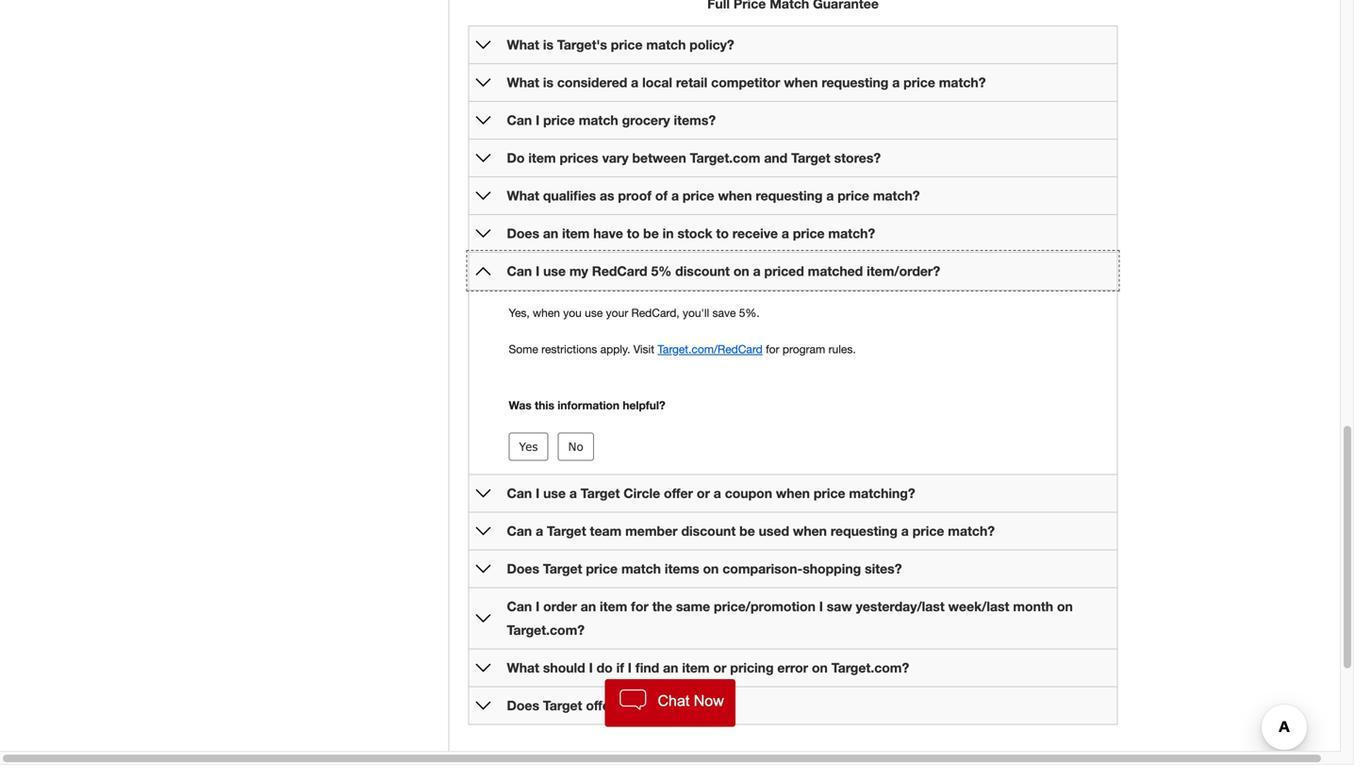 Task type: vqa. For each thing, say whether or not it's contained in the screenshot.
'When will I receive my Target GiftCard from the 10% off Target GiftCard promotion?' link
no



Task type: describe. For each thing, give the bounding box(es) containing it.
on down 'receive'
[[734, 263, 750, 279]]

requesting for price
[[756, 188, 823, 203]]

apply.
[[601, 342, 631, 356]]

0 vertical spatial or
[[697, 485, 710, 501]]

save
[[713, 306, 736, 319]]

use for a
[[544, 485, 566, 501]]

sites?
[[865, 561, 902, 576]]

what is target's price match policy? link
[[507, 37, 735, 52]]

0 vertical spatial match
[[647, 37, 686, 52]]

program
[[783, 342, 826, 356]]

does an item have to be in stock to receive a price match? link
[[507, 226, 876, 241]]

5%.
[[740, 306, 760, 319]]

was this information helpful?
[[509, 399, 666, 412]]

target.com/redcard
[[658, 342, 763, 356]]

circle arrow e image for can i price match grocery items?
[[476, 113, 491, 128]]

shopping
[[803, 561, 862, 576]]

can i order an item for the same price/promotion i saw yesterday/last week/last month on target.com? link
[[507, 599, 1074, 638]]

does an item have to be in stock to receive a price match?
[[507, 226, 876, 241]]

on inside the can i order an item for the same price/promotion i saw yesterday/last week/last month on target.com?
[[1058, 599, 1074, 614]]

between
[[633, 150, 687, 166]]

now
[[694, 693, 724, 710]]

item left 'have'
[[562, 226, 590, 241]]

saw
[[827, 599, 853, 614]]

when left you
[[533, 306, 560, 319]]

target right and
[[792, 150, 831, 166]]

when down target.com
[[718, 188, 752, 203]]

does target price match items on comparison-shopping sites?
[[507, 561, 902, 576]]

does for does target price match items on comparison-shopping sites?
[[507, 561, 540, 576]]

requesting for competitor
[[822, 75, 889, 90]]

does target price match items on comparison-shopping sites? link
[[507, 561, 902, 576]]

when right used
[[793, 523, 827, 539]]

rules.
[[829, 342, 856, 356]]

the
[[653, 599, 673, 614]]

team
[[590, 523, 622, 539]]

can i use a target circle offer or a coupon when price matching? link
[[507, 485, 916, 501]]

prices
[[560, 150, 599, 166]]

0 vertical spatial be
[[644, 226, 659, 241]]

0 horizontal spatial an
[[543, 226, 559, 241]]

what should i do if i find an item or pricing error on target.com? link
[[507, 660, 910, 676]]

circle arrow e image for what
[[476, 660, 491, 676]]

helpful?
[[623, 399, 666, 412]]

same
[[676, 599, 711, 614]]

find
[[636, 660, 660, 676]]

circle
[[624, 485, 661, 501]]

what for what is considered a local retail competitor when requesting a price match?
[[507, 75, 540, 90]]

can i price match grocery items?
[[507, 112, 716, 128]]

on right error
[[812, 660, 828, 676]]

circle arrow e image for does target offer rain checks?
[[476, 698, 491, 713]]

should
[[543, 660, 586, 676]]

for for program
[[766, 342, 780, 356]]

can i use my redcard 5% discount on a priced matched item/order? link
[[507, 263, 941, 279]]

1 vertical spatial target.com?
[[832, 660, 910, 676]]

qualifies
[[543, 188, 596, 203]]

circle arrow e image for do
[[476, 151, 491, 166]]

checks?
[[647, 698, 699, 713]]

1 horizontal spatial or
[[714, 660, 727, 676]]

of
[[656, 188, 668, 203]]

this
[[535, 399, 555, 412]]

information
[[558, 399, 620, 412]]

can i price match grocery items? link
[[507, 112, 716, 128]]

price/promotion
[[714, 599, 816, 614]]

items
[[665, 561, 700, 576]]

target down should
[[543, 698, 583, 713]]

week/last
[[949, 599, 1010, 614]]

target.com? inside the can i order an item for the same price/promotion i saw yesterday/last week/last month on target.com?
[[507, 622, 585, 638]]

match for items
[[622, 561, 661, 576]]

what qualifies as proof of a price when requesting a price match?
[[507, 188, 921, 203]]

my
[[570, 263, 589, 279]]

receive
[[733, 226, 778, 241]]

and
[[765, 150, 788, 166]]

yes,
[[509, 306, 530, 319]]

2 vertical spatial an
[[663, 660, 679, 676]]

restrictions
[[542, 342, 598, 356]]

redcard,
[[632, 306, 680, 319]]

pricing
[[731, 660, 774, 676]]

considered
[[558, 75, 628, 90]]

can a target team member discount be used when requesting a price match? link
[[507, 523, 995, 539]]

0 horizontal spatial offer
[[586, 698, 615, 713]]

what is considered a local retail competitor when requesting a price match?
[[507, 75, 986, 90]]

some
[[509, 342, 539, 356]]

does for does an item have to be in stock to receive a price match?
[[507, 226, 540, 241]]

comparison-
[[723, 561, 803, 576]]

stock
[[678, 226, 713, 241]]

what for what should i do if i find an item or pricing error on target.com?
[[507, 660, 540, 676]]

for for the
[[631, 599, 649, 614]]

can a target team member discount be used when requesting a price match?
[[507, 523, 995, 539]]

can for can i use a target circle offer or a coupon when price matching?
[[507, 485, 532, 501]]

month
[[1014, 599, 1054, 614]]

target.com
[[690, 150, 761, 166]]

circle arrow e image for what is target's price match policy?
[[476, 37, 491, 52]]

what should i do if i find an item or pricing error on target.com?
[[507, 660, 910, 676]]

your
[[606, 306, 629, 319]]

policy?
[[690, 37, 735, 52]]

do
[[597, 660, 613, 676]]

item up chat now
[[683, 660, 710, 676]]

when right competitor
[[784, 75, 818, 90]]

visit
[[634, 342, 655, 356]]

5%
[[651, 263, 672, 279]]

retail
[[676, 75, 708, 90]]

priced
[[765, 263, 805, 279]]



Task type: locate. For each thing, give the bounding box(es) containing it.
does target offer rain checks?
[[507, 698, 699, 713]]

4 circle arrow e image from the top
[[476, 660, 491, 676]]

1 vertical spatial an
[[581, 599, 596, 614]]

5 circle arrow e image from the top
[[476, 226, 491, 241]]

2 vertical spatial requesting
[[831, 523, 898, 539]]

0 vertical spatial requesting
[[822, 75, 889, 90]]

use
[[544, 263, 566, 279], [585, 306, 603, 319], [544, 485, 566, 501]]

what left target's
[[507, 37, 540, 52]]

a
[[631, 75, 639, 90], [893, 75, 900, 90], [672, 188, 679, 203], [827, 188, 834, 203], [782, 226, 790, 241], [753, 263, 761, 279], [570, 485, 577, 501], [714, 485, 722, 501], [536, 523, 544, 539], [902, 523, 909, 539]]

chat now button
[[605, 679, 736, 727]]

0 vertical spatial does
[[507, 226, 540, 241]]

yes, when you use your redcard, you'll save 5%.
[[509, 306, 763, 319]]

be left used
[[740, 523, 756, 539]]

error
[[778, 660, 809, 676]]

0 vertical spatial offer
[[664, 485, 694, 501]]

3 circle arrow e image from the top
[[476, 113, 491, 128]]

circle arrow e image for can i use a target circle offer or a coupon when price matching?
[[476, 486, 491, 501]]

offer right circle
[[664, 485, 694, 501]]

2 can from the top
[[507, 263, 532, 279]]

use left circle
[[544, 485, 566, 501]]

2 what from the top
[[507, 75, 540, 90]]

3 can from the top
[[507, 485, 532, 501]]

rain
[[619, 698, 643, 713]]

use right you
[[585, 306, 603, 319]]

None submit
[[509, 433, 549, 461], [558, 433, 594, 461], [509, 433, 549, 461], [558, 433, 594, 461]]

can left order
[[507, 599, 532, 614]]

can inside the can i order an item for the same price/promotion i saw yesterday/last week/last month on target.com?
[[507, 599, 532, 614]]

1 vertical spatial is
[[543, 75, 554, 90]]

1 horizontal spatial be
[[740, 523, 756, 539]]

1 vertical spatial for
[[631, 599, 649, 614]]

0 vertical spatial discount
[[676, 263, 730, 279]]

be left in
[[644, 226, 659, 241]]

chat
[[658, 693, 690, 710]]

1 is from the top
[[543, 37, 554, 52]]

1 horizontal spatial an
[[581, 599, 596, 614]]

discount
[[676, 263, 730, 279], [682, 523, 736, 539]]

4 can from the top
[[507, 523, 532, 539]]

vary
[[603, 150, 629, 166]]

0 horizontal spatial or
[[697, 485, 710, 501]]

some restrictions apply. visit target.com/redcard for program rules.
[[509, 342, 856, 356]]

what left considered
[[507, 75, 540, 90]]

2 vertical spatial use
[[544, 485, 566, 501]]

when up used
[[776, 485, 810, 501]]

target's
[[558, 37, 608, 52]]

1 circle arrow e image from the top
[[476, 37, 491, 52]]

can i order an item for the same price/promotion i saw yesterday/last week/last month on target.com?
[[507, 599, 1074, 638]]

can
[[507, 112, 532, 128], [507, 263, 532, 279], [507, 485, 532, 501], [507, 523, 532, 539], [507, 599, 532, 614]]

1 what from the top
[[507, 37, 540, 52]]

item left the
[[600, 599, 628, 614]]

target
[[792, 150, 831, 166], [581, 485, 620, 501], [547, 523, 587, 539], [543, 561, 583, 576], [543, 698, 583, 713]]

what is considered a local retail competitor when requesting a price match? link
[[507, 75, 986, 90]]

you'll
[[683, 306, 710, 319]]

on right "month"
[[1058, 599, 1074, 614]]

1 circle arrow e image from the top
[[476, 151, 491, 166]]

member
[[626, 523, 678, 539]]

what for what qualifies as proof of a price when requesting a price match?
[[507, 188, 540, 203]]

you
[[564, 306, 582, 319]]

matching?
[[850, 485, 916, 501]]

4 circle arrow e image from the top
[[476, 188, 491, 203]]

3 what from the top
[[507, 188, 540, 203]]

can for can i order an item for the same price/promotion i saw yesterday/last week/last month on target.com?
[[507, 599, 532, 614]]

match?
[[940, 75, 986, 90], [874, 188, 921, 203], [829, 226, 876, 241], [949, 523, 995, 539]]

2 circle arrow e image from the top
[[476, 75, 491, 90]]

circle arrow e image
[[476, 151, 491, 166], [476, 561, 491, 576], [476, 611, 491, 626], [476, 660, 491, 676]]

1 vertical spatial match
[[579, 112, 619, 128]]

is
[[543, 37, 554, 52], [543, 75, 554, 90]]

or left pricing
[[714, 660, 727, 676]]

what qualifies as proof of a price when requesting a price match? link
[[507, 188, 921, 203]]

an down qualifies
[[543, 226, 559, 241]]

1 vertical spatial discount
[[682, 523, 736, 539]]

is for considered
[[543, 75, 554, 90]]

match for grocery
[[579, 112, 619, 128]]

be
[[644, 226, 659, 241], [740, 523, 756, 539]]

if
[[617, 660, 625, 676]]

1 horizontal spatial target.com?
[[832, 660, 910, 676]]

redcard
[[592, 263, 648, 279]]

circle arrow e image for what is considered a local retail competitor when requesting a price match?
[[476, 75, 491, 90]]

can left team
[[507, 523, 532, 539]]

does target offer rain checks? link
[[507, 698, 699, 713]]

can down was
[[507, 485, 532, 501]]

or
[[697, 485, 710, 501], [714, 660, 727, 676]]

target.com? down the yesterday/last
[[832, 660, 910, 676]]

used
[[759, 523, 790, 539]]

an right "find" at the left bottom of the page
[[663, 660, 679, 676]]

do
[[507, 150, 525, 166]]

1 horizontal spatial to
[[717, 226, 729, 241]]

match down considered
[[579, 112, 619, 128]]

item/order?
[[867, 263, 941, 279]]

can right circle arrow s image
[[507, 263, 532, 279]]

requesting
[[822, 75, 889, 90], [756, 188, 823, 203], [831, 523, 898, 539]]

can for can i use my redcard 5% discount on a priced matched item/order?
[[507, 263, 532, 279]]

on
[[734, 263, 750, 279], [703, 561, 719, 576], [1058, 599, 1074, 614], [812, 660, 828, 676]]

circle arrow s image
[[476, 264, 491, 279]]

1 to from the left
[[627, 226, 640, 241]]

match down member
[[622, 561, 661, 576]]

target left team
[[547, 523, 587, 539]]

to right 'have'
[[627, 226, 640, 241]]

an inside the can i order an item for the same price/promotion i saw yesterday/last week/last month on target.com?
[[581, 599, 596, 614]]

what left should
[[507, 660, 540, 676]]

2 does from the top
[[507, 561, 540, 576]]

when
[[784, 75, 818, 90], [718, 188, 752, 203], [533, 306, 560, 319], [776, 485, 810, 501], [793, 523, 827, 539]]

competitor
[[712, 75, 781, 90]]

7 circle arrow e image from the top
[[476, 524, 491, 539]]

1 does from the top
[[507, 226, 540, 241]]

do item prices vary between target.com and target stores?
[[507, 150, 881, 166]]

for left the
[[631, 599, 649, 614]]

for inside the can i order an item for the same price/promotion i saw yesterday/last week/last month on target.com?
[[631, 599, 649, 614]]

coupon
[[725, 485, 773, 501]]

0 horizontal spatial to
[[627, 226, 640, 241]]

requesting down and
[[756, 188, 823, 203]]

is left target's
[[543, 37, 554, 52]]

chat now link
[[605, 679, 736, 727]]

match
[[647, 37, 686, 52], [579, 112, 619, 128], [622, 561, 661, 576]]

2 vertical spatial does
[[507, 698, 540, 713]]

is for target's
[[543, 37, 554, 52]]

0 vertical spatial use
[[544, 263, 566, 279]]

do item prices vary between target.com and target stores? link
[[507, 150, 881, 166]]

circle arrow e image for can
[[476, 611, 491, 626]]

was
[[509, 399, 532, 412]]

2 circle arrow e image from the top
[[476, 561, 491, 576]]

circle arrow e image for what qualifies as proof of a price when requesting a price match?
[[476, 188, 491, 203]]

proof
[[618, 188, 652, 203]]

1 horizontal spatial for
[[766, 342, 780, 356]]

0 vertical spatial is
[[543, 37, 554, 52]]

circle arrow e image
[[476, 37, 491, 52], [476, 75, 491, 90], [476, 113, 491, 128], [476, 188, 491, 203], [476, 226, 491, 241], [476, 486, 491, 501], [476, 524, 491, 539], [476, 698, 491, 713]]

8 circle arrow e image from the top
[[476, 698, 491, 713]]

0 horizontal spatial target.com?
[[507, 622, 585, 638]]

offer
[[664, 485, 694, 501], [586, 698, 615, 713]]

is left considered
[[543, 75, 554, 90]]

target.com/redcard link
[[658, 342, 763, 356]]

0 vertical spatial target.com?
[[507, 622, 585, 638]]

can for can i price match grocery items?
[[507, 112, 532, 128]]

target.com? down order
[[507, 622, 585, 638]]

4 what from the top
[[507, 660, 540, 676]]

3 circle arrow e image from the top
[[476, 611, 491, 626]]

order
[[544, 599, 577, 614]]

an
[[543, 226, 559, 241], [581, 599, 596, 614], [663, 660, 679, 676]]

item
[[529, 150, 556, 166], [562, 226, 590, 241], [600, 599, 628, 614], [683, 660, 710, 676]]

what
[[507, 37, 540, 52], [507, 75, 540, 90], [507, 188, 540, 203], [507, 660, 540, 676]]

yesterday/last
[[856, 599, 945, 614]]

offer left rain
[[586, 698, 615, 713]]

3 does from the top
[[507, 698, 540, 713]]

grocery
[[622, 112, 671, 128]]

0 horizontal spatial be
[[644, 226, 659, 241]]

requesting up stores?
[[822, 75, 889, 90]]

5 can from the top
[[507, 599, 532, 614]]

1 vertical spatial does
[[507, 561, 540, 576]]

2 vertical spatial match
[[622, 561, 661, 576]]

1 vertical spatial offer
[[586, 698, 615, 713]]

0 vertical spatial an
[[543, 226, 559, 241]]

can for can a target team member discount be used when requesting a price match?
[[507, 523, 532, 539]]

2 is from the top
[[543, 75, 554, 90]]

what is target's price match policy?
[[507, 37, 735, 52]]

can up do
[[507, 112, 532, 128]]

0 horizontal spatial for
[[631, 599, 649, 614]]

target up order
[[543, 561, 583, 576]]

match up local
[[647, 37, 686, 52]]

items?
[[674, 112, 716, 128]]

can i use a target circle offer or a coupon when price matching?
[[507, 485, 916, 501]]

1 vertical spatial or
[[714, 660, 727, 676]]

circle arrow e image for does
[[476, 561, 491, 576]]

6 circle arrow e image from the top
[[476, 486, 491, 501]]

matched
[[808, 263, 864, 279]]

does for does target offer rain checks?
[[507, 698, 540, 713]]

an right order
[[581, 599, 596, 614]]

1 horizontal spatial offer
[[664, 485, 694, 501]]

to right stock
[[717, 226, 729, 241]]

for left program
[[766, 342, 780, 356]]

on right items
[[703, 561, 719, 576]]

local
[[643, 75, 673, 90]]

what for what is target's price match policy?
[[507, 37, 540, 52]]

1 vertical spatial be
[[740, 523, 756, 539]]

1 vertical spatial requesting
[[756, 188, 823, 203]]

what down do
[[507, 188, 540, 203]]

item inside the can i order an item for the same price/promotion i saw yesterday/last week/last month on target.com?
[[600, 599, 628, 614]]

circle arrow e image for does an item have to be in stock to receive a price match?
[[476, 226, 491, 241]]

target up team
[[581, 485, 620, 501]]

or left coupon
[[697, 485, 710, 501]]

discount down can i use a target circle offer or a coupon when price matching? link
[[682, 523, 736, 539]]

0 vertical spatial for
[[766, 342, 780, 356]]

in
[[663, 226, 674, 241]]

does
[[507, 226, 540, 241], [507, 561, 540, 576], [507, 698, 540, 713]]

1 vertical spatial use
[[585, 306, 603, 319]]

requesting down "matching?"
[[831, 523, 898, 539]]

as
[[600, 188, 615, 203]]

discount down stock
[[676, 263, 730, 279]]

2 horizontal spatial an
[[663, 660, 679, 676]]

2 to from the left
[[717, 226, 729, 241]]

item right do
[[529, 150, 556, 166]]

circle arrow e image for can a target team member discount be used when requesting a price match?
[[476, 524, 491, 539]]

use left my
[[544, 263, 566, 279]]

use for my
[[544, 263, 566, 279]]

chat now
[[658, 693, 724, 710]]

1 can from the top
[[507, 112, 532, 128]]



